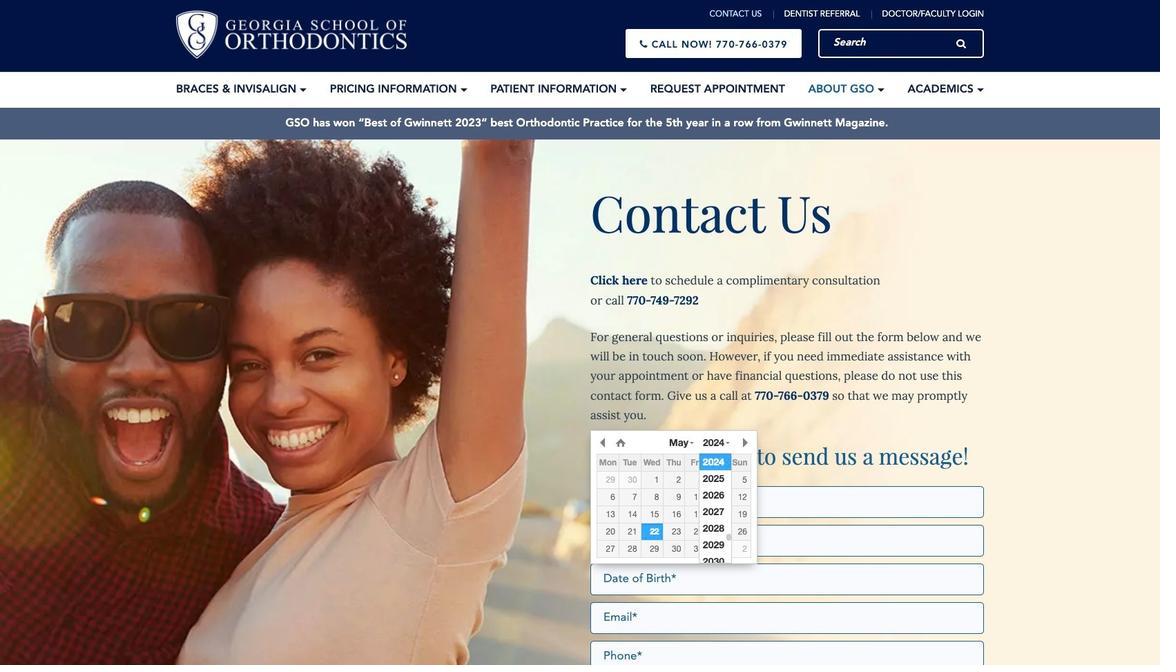 Task type: describe. For each thing, give the bounding box(es) containing it.
georgia school of orthodontics in atlanta and gwinnett image
[[176, 10, 407, 59]]

contact form element
[[591, 486, 984, 665]]

phone image
[[640, 39, 648, 49]]

First Name* text field
[[591, 486, 984, 518]]

Email* email field
[[591, 602, 984, 634]]



Task type: locate. For each thing, give the bounding box(es) containing it.
None submit
[[957, 39, 991, 69]]

Search text field
[[818, 29, 984, 58]]

Date of Birth* text field
[[591, 564, 984, 595]]

Phone* telephone field
[[591, 641, 984, 665]]

Last Name* text field
[[591, 525, 984, 557]]

None search field
[[818, 29, 991, 69]]



Task type: vqa. For each thing, say whether or not it's contained in the screenshot.
Submit inside CONTACT FORM element
no



